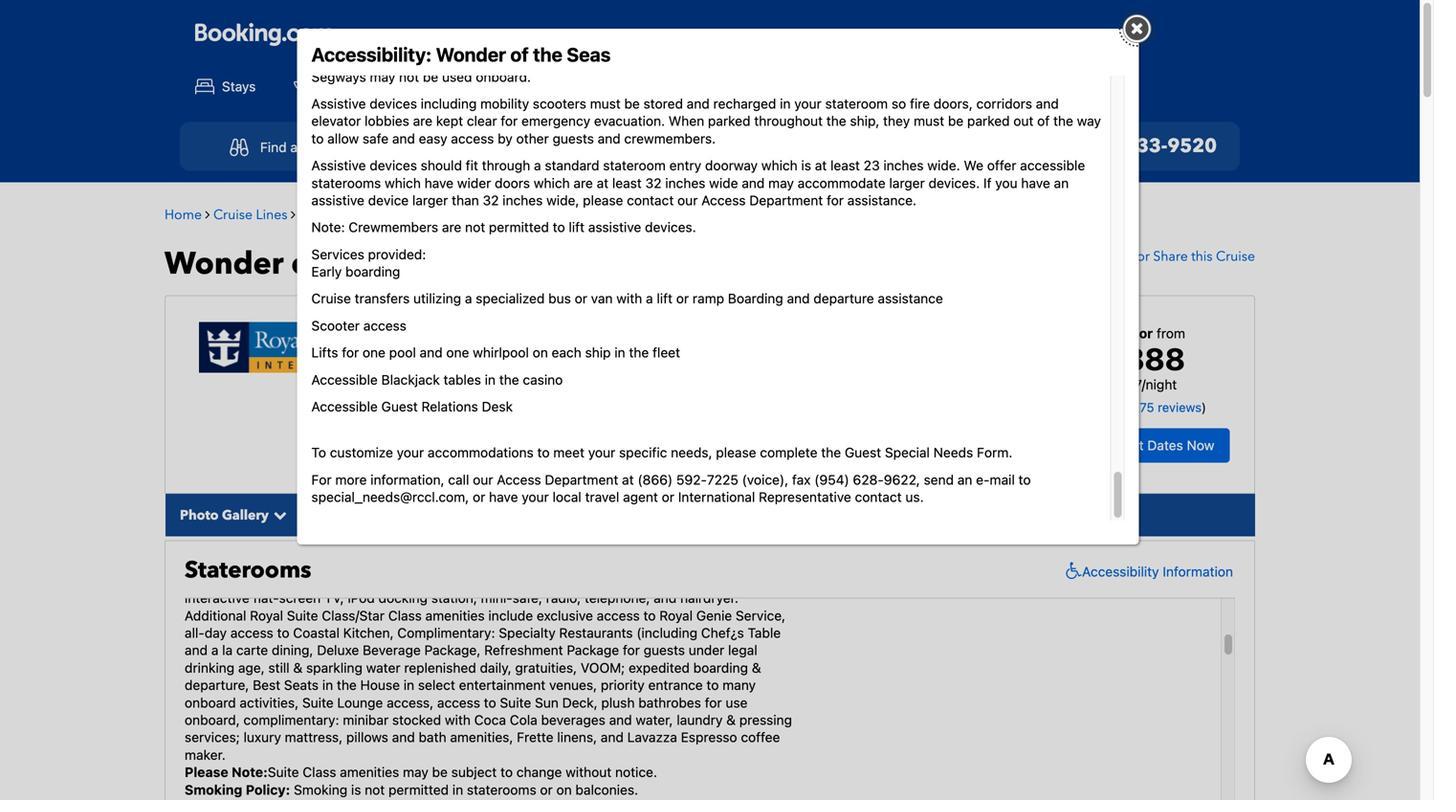 Task type: locate. For each thing, give the bounding box(es) containing it.
2 sq. from the left
[[378, 433, 397, 449]]

our inside you may bring and use wheelchairs, mobility scooters and other assistive devices onboard our ships. due to safety reasons, segways may not be used onboard.
[[872, 51, 892, 67]]

an left e-
[[958, 472, 973, 488]]

not down 'than'
[[465, 219, 485, 235]]

0 horizontal spatial have
[[425, 175, 454, 191]]

0 vertical spatial permitted
[[489, 219, 549, 235]]

1 horizontal spatial guest
[[845, 445, 882, 461]]

1 horizontal spatial staterooms
[[467, 782, 537, 798]]

0 vertical spatial pool
[[389, 345, 416, 360]]

(954)
[[815, 472, 850, 488]]

2 horizontal spatial not
[[465, 219, 485, 235]]

flight + hotel
[[427, 79, 510, 94]]

$888
[[1105, 341, 1186, 377]]

1 horizontal spatial access
[[702, 192, 746, 208]]

0 vertical spatial scooters
[[589, 51, 642, 67]]

/ up 275
[[1142, 377, 1146, 392]]

include
[[489, 608, 533, 623]]

be left the used
[[423, 69, 439, 84]]

0 vertical spatial 32
[[646, 175, 662, 191]]

0 horizontal spatial whirlpool
[[392, 538, 448, 554]]

cruise
[[470, 139, 510, 155], [213, 206, 253, 224], [1216, 248, 1256, 266], [312, 291, 351, 306]]

one down scooter access
[[363, 345, 386, 360]]

department up local
[[545, 472, 619, 488]]

are inside "assistive devices including mobility scooters must be stored and recharged in your stateroom so fire doors, corridors and elevator lobbies are kept clear for emergency evacuation. when parked throughout the ship, they must be parked out of the way to allow safe and easy access by other guests and crewmembers."
[[413, 113, 433, 129]]

0 vertical spatial department
[[750, 192, 823, 208]]

amenities,
[[450, 729, 513, 745]]

please up 7225
[[716, 445, 757, 461]]

parked down recharged
[[708, 113, 751, 129]]

0 vertical spatial must
[[590, 96, 621, 111]]

0 horizontal spatial amenities
[[340, 764, 399, 780]]

find a cruise link
[[209, 129, 360, 166]]

or down change
[[540, 782, 553, 798]]

0 vertical spatial class
[[388, 608, 422, 623]]

throughout
[[754, 113, 823, 129]]

0 horizontal spatial access
[[497, 472, 541, 488]]

department
[[750, 192, 823, 208], [545, 472, 619, 488]]

1 vertical spatial please
[[716, 445, 757, 461]]

perfect
[[721, 206, 762, 224]]

1 vertical spatial amenities
[[340, 764, 399, 780]]

0 horizontal spatial parked
[[708, 113, 751, 129]]

onboard inside you may bring and use wheelchairs, mobility scooters and other assistive devices onboard our ships. due to safety reasons, segways may not be used onboard.
[[817, 51, 868, 67]]

parked
[[708, 113, 751, 129], [968, 113, 1010, 129]]

0 horizontal spatial an
[[579, 468, 594, 484]]

an inside 1134 sq. ft.; balcony: 212 sq. ft. up to 8 guests two level suite with eye-popping features including an exclusive slide from the kids- only bedroom down to the living room below; floor-to-ceiling lego wall, air-hockey table and hidden nooks, separate 3d movie theater-style tv room with popcorn machine and a library of video games across multiple gaming systems; wrap-around balcony w/bumper pool table, a climbing experience and full-size whirlpool that with ocean views. two master bedrooms, king-size bed with duxiana mattress, two twin-size bunk beds, dining room w/kitchenette, two master bathrooms, tub and shower, living room with double pull-out sofa bed, additional bathroom, interactive flat-screen tv, ipod docking station, mini-safe, radio, telephone, and hairdryer. additional royal suite class/star class amenities include exclusive access to royal genie service, all-day access to coastal kitchen, complimentary: specialty restaurants (including chef¿s table and a la carte dining, deluxe beverage package, refreshment package for guests under legal drinking age, still & sparkling water replenished daily, gratuities, voom; expedited boarding & departure, best seats in the house in select entertainment venues, priority entrance to many onboard activities, suite lounge access, access to suite sun deck, plush bathrobes for use onboard, complimentary: minibar stocked with coca cola beverages and water, laundry & pressing services; luxury mattress, pillows and bath amenities, frette linens, and lavazza espresso coffee maker. please note: suite class amenities may be subject to change without notice. smoking policy: smoking is not permitted in staterooms or on balconies.
[[579, 468, 594, 484]]

be left "subject" at the bottom of the page
[[432, 764, 448, 780]]

on down without
[[557, 782, 572, 798]]

devices inside "assistive devices including mobility scooters must be stored and recharged in your stateroom so fire doors, corridors and elevator lobbies are kept clear for emergency evacuation. when parked throughout the ship, they must be parked out of the way to allow safe and easy access by other guests and crewmembers."
[[370, 96, 417, 111]]

blackjack
[[381, 372, 440, 387]]

and up stored
[[646, 51, 669, 67]]

least up eastern
[[612, 175, 642, 191]]

other inside "assistive devices including mobility scooters must be stored and recharged in your stateroom so fire doors, corridors and elevator lobbies are kept clear for emergency evacuation. when parked throughout the ship, they must be parked out of the way to allow safe and easy access by other guests and crewmembers."
[[516, 131, 549, 146]]

0 horizontal spatial other
[[516, 131, 549, 146]]

devices.
[[929, 175, 980, 191], [645, 219, 696, 235]]

suite
[[287, 608, 318, 623], [302, 695, 334, 710], [500, 695, 531, 710], [268, 764, 299, 780]]

1 vertical spatial boarding
[[694, 660, 748, 676]]

complete
[[760, 445, 818, 461]]

lift
[[569, 219, 585, 235], [657, 291, 673, 306]]

tub
[[259, 573, 279, 589]]

travel menu navigation
[[180, 122, 1240, 171]]

guest down "blackjack"
[[381, 399, 418, 414]]

our inside for more information, call our access department at (866) 592-7225 (voice), fax (954) 628-9622, send an e-mail to special_needs@rccl.com, or have your local travel agent or international representative contact us.
[[473, 472, 493, 488]]

out down corridors
[[1014, 113, 1034, 129]]

1 horizontal spatial sq.
[[378, 433, 397, 449]]

0 horizontal spatial size
[[364, 538, 388, 554]]

2 angle right image from the left
[[291, 208, 296, 221]]

larger up assistance.
[[889, 175, 925, 191]]

other inside you may bring and use wheelchairs, mobility scooters and other assistive devices onboard our ships. due to safety reasons, segways may not be used onboard.
[[672, 51, 705, 67]]

beverage
[[363, 642, 421, 658]]

must up evacuation.
[[590, 96, 621, 111]]

least up accommodate
[[831, 157, 860, 173]]

1 vertical spatial inches
[[665, 175, 706, 191]]

including
[[421, 96, 477, 111], [519, 468, 576, 484]]

a right utilizing
[[465, 291, 472, 306]]

is
[[802, 157, 812, 173], [351, 782, 361, 798]]

0 vertical spatial guest
[[381, 399, 418, 414]]

1 horizontal spatial an
[[958, 472, 973, 488]]

wonder up tables on the top of the page
[[438, 344, 494, 365]]

services;
[[185, 729, 240, 745]]

wide.
[[928, 157, 961, 173]]

exclusive
[[598, 468, 654, 484], [537, 608, 593, 623]]

caribbean down entry
[[640, 206, 704, 224]]

angle right image for cruise lines
[[291, 208, 296, 221]]

onboard up ship,
[[817, 51, 868, 67]]

bathroom,
[[685, 573, 748, 589]]

an
[[1054, 175, 1069, 191], [579, 468, 594, 484], [958, 472, 973, 488]]

size down gaming
[[364, 538, 388, 554]]

our inside assistive devices should fit through a standard stateroom entry doorway which is at least 23 inches wide. we offer accessible staterooms which have wider doors which are at least 32 inches wide and may accommodate larger devices. if you have an assistive device larger than 32 inches wide, please contact our access department for assistance.
[[678, 192, 698, 208]]

flight
[[427, 79, 461, 94]]

0 horizontal spatial angle right image
[[205, 208, 210, 221]]

and right the boarding at the right top
[[787, 291, 810, 306]]

bed,
[[590, 573, 617, 589]]

that
[[452, 538, 476, 554]]

1 horizontal spatial guests
[[553, 131, 594, 146]]

your inside "assistive devices including mobility scooters must be stored and recharged in your stateroom so fire doors, corridors and elevator lobbies are kept clear for emergency evacuation. when parked throughout the ship, they must be parked out of the way to allow safe and easy access by other guests and crewmembers."
[[795, 96, 822, 111]]

)
[[1202, 400, 1207, 415]]

1 vertical spatial our
[[678, 192, 698, 208]]

subject
[[451, 764, 497, 780]]

systems;
[[413, 521, 468, 536]]

including inside 1134 sq. ft.; balcony: 212 sq. ft. up to 8 guests two level suite with eye-popping features including an exclusive slide from the kids- only bedroom down to the living room below; floor-to-ceiling lego wall, air-hockey table and hidden nooks, separate 3d movie theater-style tv room with popcorn machine and a library of video games across multiple gaming systems; wrap-around balcony w/bumper pool table, a climbing experience and full-size whirlpool that with ocean views. two master bedrooms, king-size bed with duxiana mattress, two twin-size bunk beds, dining room w/kitchenette, two master bathrooms, tub and shower, living room with double pull-out sofa bed, additional bathroom, interactive flat-screen tv, ipod docking station, mini-safe, radio, telephone, and hairdryer. additional royal suite class/star class amenities include exclusive access to royal genie service, all-day access to coastal kitchen, complimentary: specialty restaurants (including chef¿s table and a la carte dining, deluxe beverage package, refreshment package for guests under legal drinking age, still & sparkling water replenished daily, gratuities, voom; expedited boarding & departure, best seats in the house in select entertainment venues, priority entrance to many onboard activities, suite lounge access, access to suite sun deck, plush bathrobes for use onboard, complimentary: minibar stocked with coca cola beverages and water, laundry & pressing services; luxury mattress, pillows and bath amenities, frette linens, and lavazza espresso coffee maker. please note: suite class amenities may be subject to change without notice. smoking policy: smoking is not permitted in staterooms or on balconies.
[[519, 468, 576, 484]]

boarding inside services provided: early boarding
[[346, 264, 400, 279]]

2 vertical spatial guests
[[644, 642, 685, 658]]

department inside for more information, call our access department at (866) 592-7225 (voice), fax (954) 628-9622, send an e-mail to special_needs@rccl.com, or have your local travel agent or international representative contact us.
[[545, 472, 619, 488]]

1 vertical spatial onboard
[[185, 695, 236, 710]]

one up tables on the top of the page
[[446, 345, 469, 360]]

assistive inside "assistive devices including mobility scooters must be stored and recharged in your stateroom so fire doors, corridors and elevator lobbies are kept clear for emergency evacuation. when parked throughout the ship, they must be parked out of the way to allow safe and easy access by other guests and crewmembers."
[[312, 96, 366, 111]]

1 vertical spatial contact
[[855, 489, 902, 505]]

/ inside interior from $888 $127 / night
[[1142, 377, 1146, 392]]

flight + hotel link
[[385, 67, 525, 107]]

mobility inside "assistive devices including mobility scooters must be stored and recharged in your stateroom so fire doors, corridors and elevator lobbies are kept clear for emergency evacuation. when parked throughout the ship, they must be parked out of the way to allow safe and easy access by other guests and crewmembers."
[[481, 96, 529, 111]]

may inside 1134 sq. ft.; balcony: 212 sq. ft. up to 8 guests two level suite with eye-popping features including an exclusive slide from the kids- only bedroom down to the living room below; floor-to-ceiling lego wall, air-hockey table and hidden nooks, separate 3d movie theater-style tv room with popcorn machine and a library of video games across multiple gaming systems; wrap-around balcony w/bumper pool table, a climbing experience and full-size whirlpool that with ocean views. two master bedrooms, king-size bed with duxiana mattress, two twin-size bunk beds, dining room w/kitchenette, two master bathrooms, tub and shower, living room with double pull-out sofa bed, additional bathroom, interactive flat-screen tv, ipod docking station, mini-safe, radio, telephone, and hairdryer. additional royal suite class/star class amenities include exclusive access to royal genie service, all-day access to coastal kitchen, complimentary: specialty restaurants (including chef¿s table and a la carte dining, deluxe beverage package, refreshment package for guests under legal drinking age, still & sparkling water replenished daily, gratuities, voom; expedited boarding & departure, best seats in the house in select entertainment venues, priority entrance to many onboard activities, suite lounge access, access to suite sun deck, plush bathrobes for use onboard, complimentary: minibar stocked with coca cola beverages and water, laundry & pressing services; luxury mattress, pillows and bath amenities, frette linens, and lavazza espresso coffee maker. please note: suite class amenities may be subject to change without notice. smoking policy: smoking is not permitted in staterooms or on balconies.
[[403, 764, 429, 780]]

through
[[482, 157, 530, 173]]

department inside assistive devices should fit through a standard stateroom entry doorway which is at least 23 inches wide. we offer accessible staterooms which have wider doors which are at least 32 inches wide and may accommodate larger devices. if you have an assistive device larger than 32 inches wide, please contact our access department for assistance.
[[750, 192, 823, 208]]

globe image
[[438, 381, 449, 395]]

wide
[[709, 175, 738, 191]]

at up accommodate
[[815, 157, 827, 173]]

to left the "many" on the right of the page
[[707, 677, 719, 693]]

0 vertical spatial staterooms
[[312, 175, 381, 191]]

from inside interior from $888 $127 / night
[[1157, 325, 1186, 341]]

0 horizontal spatial our
[[473, 472, 493, 488]]

be inside 1134 sq. ft.; balcony: 212 sq. ft. up to 8 guests two level suite with eye-popping features including an exclusive slide from the kids- only bedroom down to the living room below; floor-to-ceiling lego wall, air-hockey table and hidden nooks, separate 3d movie theater-style tv room with popcorn machine and a library of video games across multiple gaming systems; wrap-around balcony w/bumper pool table, a climbing experience and full-size whirlpool that with ocean views. two master bedrooms, king-size bed with duxiana mattress, two twin-size bunk beds, dining room w/kitchenette, two master bathrooms, tub and shower, living room with double pull-out sofa bed, additional bathroom, interactive flat-screen tv, ipod docking station, mini-safe, radio, telephone, and hairdryer. additional royal suite class/star class amenities include exclusive access to royal genie service, all-day access to coastal kitchen, complimentary: specialty restaurants (including chef¿s table and a la carte dining, deluxe beverage package, refreshment package for guests under legal drinking age, still & sparkling water replenished daily, gratuities, voom; expedited boarding & departure, best seats in the house in select entertainment venues, priority entrance to many onboard activities, suite lounge access, access to suite sun deck, plush bathrobes for use onboard, complimentary: minibar stocked with coca cola beverages and water, laundry & pressing services; luxury mattress, pillows and bath amenities, frette linens, and lavazza espresso coffee maker. please note: suite class amenities may be subject to change without notice. smoking policy: smoking is not permitted in staterooms or on balconies.
[[432, 764, 448, 780]]

275
[[1133, 400, 1155, 415]]

0 vertical spatial two
[[259, 468, 284, 484]]

van
[[591, 291, 613, 306]]

0 vertical spatial amenities
[[426, 608, 485, 623]]

and down hockey
[[675, 503, 698, 519]]

cruise lines
[[213, 206, 288, 224]]

is inside 1134 sq. ft.; balcony: 212 sq. ft. up to 8 guests two level suite with eye-popping features including an exclusive slide from the kids- only bedroom down to the living room below; floor-to-ceiling lego wall, air-hockey table and hidden nooks, separate 3d movie theater-style tv room with popcorn machine and a library of video games across multiple gaming systems; wrap-around balcony w/bumper pool table, a climbing experience and full-size whirlpool that with ocean views. two master bedrooms, king-size bed with duxiana mattress, two twin-size bunk beds, dining room w/kitchenette, two master bathrooms, tub and shower, living room with double pull-out sofa bed, additional bathroom, interactive flat-screen tv, ipod docking station, mini-safe, radio, telephone, and hairdryer. additional royal suite class/star class amenities include exclusive access to royal genie service, all-day access to coastal kitchen, complimentary: specialty restaurants (including chef¿s table and a la carte dining, deluxe beverage package, refreshment package for guests under legal drinking age, still & sparkling water replenished daily, gratuities, voom; expedited boarding & departure, best seats in the house in select entertainment venues, priority entrance to many onboard activities, suite lounge access, access to suite sun deck, plush bathrobes for use onboard, complimentary: minibar stocked with coca cola beverages and water, laundry & pressing services; luxury mattress, pillows and bath amenities, frette linens, and lavazza espresso coffee maker. please note: suite class amenities may be subject to change without notice. smoking policy: smoking is not permitted in staterooms or on balconies.
[[351, 782, 361, 798]]

0 horizontal spatial stateroom
[[603, 157, 666, 173]]

0 vertical spatial /
[[1142, 377, 1146, 392]]

access up carte
[[230, 625, 274, 641]]

for inside "assistive devices including mobility scooters must be stored and recharged in your stateroom so fire doors, corridors and elevator lobbies are kept clear for emergency evacuation. when parked throughout the ship, they must be parked out of the way to allow safe and easy access by other guests and crewmembers."
[[501, 113, 518, 129]]

at up eastern
[[597, 175, 609, 191]]

exclusive down radio,
[[537, 608, 593, 623]]

entertainment
[[459, 677, 546, 693]]

0 vertical spatial mobility
[[536, 51, 585, 67]]

for up expedited
[[623, 642, 640, 658]]

1 horizontal spatial caribbean
[[640, 206, 704, 224]]

0 horizontal spatial lift
[[569, 219, 585, 235]]

0 vertical spatial access
[[702, 192, 746, 208]]

1 vertical spatial assistive
[[312, 157, 366, 173]]

clear
[[467, 113, 497, 129]]

0 horizontal spatial 32
[[483, 192, 499, 208]]

an up lego
[[579, 468, 594, 484]]

accessible blackjack tables in the casino
[[312, 372, 563, 387]]

staterooms up royal caribbean
[[312, 175, 381, 191]]

1 vertical spatial use
[[726, 695, 748, 710]]

you
[[996, 175, 1018, 191]]

ships.
[[896, 51, 932, 67]]

angle right image
[[205, 208, 210, 221], [291, 208, 296, 221]]

access down select
[[437, 695, 480, 710]]

9520
[[1168, 133, 1217, 159]]

note: up policy:
[[232, 764, 268, 780]]

to inside "assistive devices including mobility scooters must be stored and recharged in your stateroom so fire doors, corridors and elevator lobbies are kept clear for emergency evacuation. when parked throughout the ship, they must be parked out of the way to allow safe and easy access by other guests and crewmembers."
[[312, 131, 324, 146]]

1 vertical spatial permitted
[[389, 782, 449, 798]]

0 vertical spatial larger
[[889, 175, 925, 191]]

please
[[185, 764, 228, 780]]

sun
[[535, 695, 559, 710]]

eye-
[[383, 468, 411, 484]]

to down elevator
[[312, 131, 324, 146]]

0 vertical spatial whirlpool
[[473, 345, 529, 360]]

and down the plush
[[609, 712, 632, 728]]

staterooms inside assistive devices should fit through a standard stateroom entry doorway which is at least 23 inches wide. we offer accessible staterooms which have wider doors which are at least 32 inches wide and may accommodate larger devices. if you have an assistive device larger than 32 inches wide, please contact our access department for assistance.
[[312, 175, 381, 191]]

2 vertical spatial devices
[[370, 157, 417, 173]]

for up by
[[501, 113, 518, 129]]

class down docking
[[388, 608, 422, 623]]

0 horizontal spatial mobility
[[481, 96, 529, 111]]

0 horizontal spatial two
[[356, 555, 379, 571]]

ocean
[[509, 538, 547, 554]]

on left each at the top left of the page
[[533, 345, 548, 360]]

1 horizontal spatial devices.
[[929, 175, 980, 191]]

0 vertical spatial is
[[802, 157, 812, 173]]

inches right 23
[[884, 157, 924, 173]]

wonder of the seas
[[411, 206, 531, 224], [165, 243, 454, 285], [438, 344, 574, 365]]

in inside "assistive devices including mobility scooters must be stored and recharged in your stateroom so fire doors, corridors and elevator lobbies are kept clear for emergency evacuation. when parked throughout the ship, they must be parked out of the way to allow safe and easy access by other guests and crewmembers."
[[780, 96, 791, 111]]

two
[[259, 468, 284, 484], [592, 538, 618, 554]]

living
[[350, 486, 382, 501], [361, 573, 393, 589]]

wonder of the seas down the wider
[[411, 206, 531, 224]]

call:
[[508, 401, 537, 417]]

may inside assistive devices should fit through a standard stateroom entry doorway which is at least 23 inches wide. we offer accessible staterooms which have wider doors which are at least 32 inches wide and may accommodate larger devices. if you have an assistive device larger than 32 inches wide, please contact our access department for assistance.
[[769, 175, 794, 191]]

wonder of the seas up roundtrip:
[[438, 344, 574, 365]]

2 horizontal spatial assistive
[[709, 51, 762, 67]]

1 horizontal spatial assistive
[[588, 219, 641, 235]]

0 horizontal spatial larger
[[412, 192, 448, 208]]

fleet
[[653, 345, 680, 360]]

guest up 628- in the right bottom of the page
[[845, 445, 882, 461]]

0 vertical spatial devices
[[765, 51, 813, 67]]

venues,
[[549, 677, 597, 693]]

additional
[[621, 573, 681, 589]]

and up the accessible blackjack tables in the casino
[[420, 345, 443, 360]]

1 horizontal spatial /
[[1142, 377, 1146, 392]]

are
[[413, 113, 433, 129], [574, 175, 593, 191], [442, 219, 462, 235]]

1 vertical spatial /
[[1110, 400, 1114, 415]]

1 sq. from the left
[[253, 433, 272, 449]]

0 horizontal spatial at
[[597, 175, 609, 191]]

dining
[[514, 555, 552, 571]]

2 assistive from the top
[[312, 157, 366, 173]]

not inside 1134 sq. ft.; balcony: 212 sq. ft. up to 8 guests two level suite with eye-popping features including an exclusive slide from the kids- only bedroom down to the living room below; floor-to-ceiling lego wall, air-hockey table and hidden nooks, separate 3d movie theater-style tv room with popcorn machine and a library of video games across multiple gaming systems; wrap-around balcony w/bumper pool table, a climbing experience and full-size whirlpool that with ocean views. two master bedrooms, king-size bed with duxiana mattress, two twin-size bunk beds, dining room w/kitchenette, two master bathrooms, tub and shower, living room with double pull-out sofa bed, additional bathroom, interactive flat-screen tv, ipod docking station, mini-safe, radio, telephone, and hairdryer. additional royal suite class/star class amenities include exclusive access to royal genie service, all-day access to coastal kitchen, complimentary: specialty restaurants (including chef¿s table and a la carte dining, deluxe beverage package, refreshment package for guests under legal drinking age, still & sparkling water replenished daily, gratuities, voom; expedited boarding & departure, best seats in the house in select entertainment venues, priority entrance to many onboard activities, suite lounge access, access to suite sun deck, plush bathrobes for use onboard, complimentary: minibar stocked with coca cola beverages and water, laundry & pressing services; luxury mattress, pillows and bath amenities, frette linens, and lavazza espresso coffee maker. please note: suite class amenities may be subject to change without notice. smoking policy: smoking is not permitted in staterooms or on balconies.
[[365, 782, 385, 798]]

specialized
[[476, 291, 545, 306]]

0 vertical spatial not
[[399, 69, 419, 84]]

to up (including
[[644, 608, 656, 623]]

accommodations
[[428, 445, 534, 461]]

including up 'ceiling' on the left bottom of the page
[[519, 468, 576, 484]]

two down bedrooms,
[[682, 555, 705, 571]]

angle right image right lines
[[291, 208, 296, 221]]

royal caribbean
[[299, 206, 400, 224]]

use inside 1134 sq. ft.; balcony: 212 sq. ft. up to 8 guests two level suite with eye-popping features including an exclusive slide from the kids- only bedroom down to the living room below; floor-to-ceiling lego wall, air-hockey table and hidden nooks, separate 3d movie theater-style tv room with popcorn machine and a library of video games across multiple gaming systems; wrap-around balcony w/bumper pool table, a climbing experience and full-size whirlpool that with ocean views. two master bedrooms, king-size bed with duxiana mattress, two twin-size bunk beds, dining room w/kitchenette, two master bathrooms, tub and shower, living room with double pull-out sofa bed, additional bathroom, interactive flat-screen tv, ipod docking station, mini-safe, radio, telephone, and hairdryer. additional royal suite class/star class amenities include exclusive access to royal genie service, all-day access to coastal kitchen, complimentary: specialty restaurants (including chef¿s table and a la carte dining, deluxe beverage package, refreshment package for guests under legal drinking age, still & sparkling water replenished daily, gratuities, voom; expedited boarding & departure, best seats in the house in select entertainment venues, priority entrance to many onboard activities, suite lounge access, access to suite sun deck, plush bathrobes for use onboard, complimentary: minibar stocked with coca cola beverages and water, laundry & pressing services; luxury mattress, pillows and bath amenities, frette linens, and lavazza espresso coffee maker. please note: suite class amenities may be subject to change without notice. smoking policy: smoking is not permitted in staterooms or on balconies.
[[726, 695, 748, 710]]

scooters up evacuation.
[[589, 51, 642, 67]]

an inside assistive devices should fit through a standard stateroom entry doorway which is at least 23 inches wide. we offer accessible staterooms which have wider doors which are at least 32 inches wide and may accommodate larger devices. if you have an assistive device larger than 32 inches wide, please contact our access department for assistance.
[[1054, 175, 1069, 191]]

dialog
[[297, 0, 1152, 545]]

1 vertical spatial accessible
[[312, 399, 378, 414]]

and right bring
[[403, 51, 426, 67]]

seas up "casino"
[[541, 344, 574, 365]]

0 vertical spatial devices.
[[929, 175, 980, 191]]

1 horizontal spatial two
[[592, 538, 618, 554]]

2 parked from the left
[[968, 113, 1010, 129]]

1 horizontal spatial our
[[678, 192, 698, 208]]

of inside 1134 sq. ft.; balcony: 212 sq. ft. up to 8 guests two level suite with eye-popping features including an exclusive slide from the kids- only bedroom down to the living room below; floor-to-ceiling lego wall, air-hockey table and hidden nooks, separate 3d movie theater-style tv room with popcorn machine and a library of video games across multiple gaming systems; wrap-around balcony w/bumper pool table, a climbing experience and full-size whirlpool that with ocean views. two master bedrooms, king-size bed with duxiana mattress, two twin-size bunk beds, dining room w/kitchenette, two master bathrooms, tub and shower, living room with double pull-out sofa bed, additional bathroom, interactive flat-screen tv, ipod docking station, mini-safe, radio, telephone, and hairdryer. additional royal suite class/star class amenities include exclusive access to royal genie service, all-day access to coastal kitchen, complimentary: specialty restaurants (including chef¿s table and a la carte dining, deluxe beverage package, refreshment package for guests under legal drinking age, still & sparkling water replenished daily, gratuities, voom; expedited boarding & departure, best seats in the house in select entertainment venues, priority entrance to many onboard activities, suite lounge access, access to suite sun deck, plush bathrobes for use onboard, complimentary: minibar stocked with coca cola beverages and water, laundry & pressing services; luxury mattress, pillows and bath amenities, frette linens, and lavazza espresso coffee maker. please note: suite class amenities may be subject to change without notice. smoking policy: smoking is not permitted in staterooms or on balconies.
[[755, 503, 767, 519]]

pool up "blackjack"
[[389, 345, 416, 360]]

boarding
[[728, 291, 784, 306]]

to left 8
[[288, 451, 301, 467]]

1 vertical spatial scooters
[[533, 96, 587, 111]]

other
[[672, 51, 705, 67], [516, 131, 549, 146]]

1 horizontal spatial not
[[399, 69, 419, 84]]

the up "casino"
[[515, 344, 538, 365]]

1 smoking from the left
[[185, 782, 243, 798]]

they
[[883, 113, 910, 129]]

climbing
[[185, 538, 237, 554]]

water
[[366, 660, 401, 676]]

below;
[[421, 486, 462, 501]]

access inside "assistive devices including mobility scooters must be stored and recharged in your stateroom so fire doors, corridors and elevator lobbies are kept clear for emergency evacuation. when parked throughout the ship, they must be parked out of the way to allow safe and easy access by other guests and crewmembers."
[[451, 131, 494, 146]]

living up ipod
[[361, 573, 393, 589]]

1 vertical spatial on
[[557, 782, 572, 798]]

boarding inside 1134 sq. ft.; balcony: 212 sq. ft. up to 8 guests two level suite with eye-popping features including an exclusive slide from the kids- only bedroom down to the living room below; floor-to-ceiling lego wall, air-hockey table and hidden nooks, separate 3d movie theater-style tv room with popcorn machine and a library of video games across multiple gaming systems; wrap-around balcony w/bumper pool table, a climbing experience and full-size whirlpool that with ocean views. two master bedrooms, king-size bed with duxiana mattress, two twin-size bunk beds, dining room w/kitchenette, two master bathrooms, tub and shower, living room with double pull-out sofa bed, additional bathroom, interactive flat-screen tv, ipod docking station, mini-safe, radio, telephone, and hairdryer. additional royal suite class/star class amenities include exclusive access to royal genie service, all-day access to coastal kitchen, complimentary: specialty restaurants (including chef¿s table and a la carte dining, deluxe beverage package, refreshment package for guests under legal drinking age, still & sparkling water replenished daily, gratuities, voom; expedited boarding & departure, best seats in the house in select entertainment venues, priority entrance to many onboard activities, suite lounge access, access to suite sun deck, plush bathrobes for use onboard, complimentary: minibar stocked with coca cola beverages and water, laundry & pressing services; luxury mattress, pillows and bath amenities, frette linens, and lavazza espresso coffee maker. please note: suite class amenities may be subject to change without notice. smoking policy: smoking is not permitted in staterooms or on balconies.
[[694, 660, 748, 676]]

0 horizontal spatial caribbean
[[335, 206, 400, 224]]

to
[[312, 445, 326, 461]]

two down up
[[259, 468, 284, 484]]

permitted down the doors
[[489, 219, 549, 235]]

0 horizontal spatial which
[[385, 175, 421, 191]]

flights link
[[279, 67, 377, 107]]

out inside 1134 sq. ft.; balcony: 212 sq. ft. up to 8 guests two level suite with eye-popping features including an exclusive slide from the kids- only bedroom down to the living room below; floor-to-ceiling lego wall, air-hockey table and hidden nooks, separate 3d movie theater-style tv room with popcorn machine and a library of video games across multiple gaming systems; wrap-around balcony w/bumper pool table, a climbing experience and full-size whirlpool that with ocean views. two master bedrooms, king-size bed with duxiana mattress, two twin-size bunk beds, dining room w/kitchenette, two master bathrooms, tub and shower, living room with double pull-out sofa bed, additional bathroom, interactive flat-screen tv, ipod docking station, mini-safe, radio, telephone, and hairdryer. additional royal suite class/star class amenities include exclusive access to royal genie service, all-day access to coastal kitchen, complimentary: specialty restaurants (including chef¿s table and a la carte dining, deluxe beverage package, refreshment package for guests under legal drinking age, still & sparkling water replenished daily, gratuities, voom; expedited boarding & departure, best seats in the house in select entertainment venues, priority entrance to many onboard activities, suite lounge access, access to suite sun deck, plush bathrobes for use onboard, complimentary: minibar stocked with coca cola beverages and water, laundry & pressing services; luxury mattress, pillows and bath amenities, frette linens, and lavazza espresso coffee maker. please note: suite class amenities may be subject to change without notice. smoking policy: smoking is not permitted in staterooms or on balconies.
[[536, 573, 556, 589]]

1 horizontal spatial scooters
[[589, 51, 642, 67]]

including inside "assistive devices including mobility scooters must be stored and recharged in your stateroom so fire doors, corridors and elevator lobbies are kept clear for emergency evacuation. when parked throughout the ship, they must be parked out of the way to allow safe and easy access by other guests and crewmembers."
[[421, 96, 477, 111]]

mattress, down complimentary: at the bottom left of the page
[[285, 729, 343, 745]]

guests
[[553, 131, 594, 146], [317, 451, 358, 467], [644, 642, 685, 658]]

the right wheelchairs, at the top of the page
[[533, 43, 563, 66]]

cruise inside cruise deals link
[[470, 139, 510, 155]]

and up the screen
[[283, 573, 306, 589]]

onboard up onboard,
[[185, 695, 236, 710]]

department down accommodate
[[750, 192, 823, 208]]

is inside assistive devices should fit through a standard stateroom entry doorway which is at least 23 inches wide. we offer accessible staterooms which have wider doors which are at least 32 inches wide and may accommodate larger devices. if you have an assistive device larger than 32 inches wide, please contact our access department for assistance.
[[802, 157, 812, 173]]

elevator
[[312, 113, 361, 129]]

mattress,
[[295, 555, 353, 571], [285, 729, 343, 745]]

a inside assistive devices should fit through a standard stateroom entry doorway which is at least 23 inches wide. we offer accessible staterooms which have wider doors which are at least 32 inches wide and may accommodate larger devices. if you have an assistive device larger than 32 inches wide, please contact our access department for assistance.
[[534, 157, 541, 173]]

suite down the screen
[[287, 608, 318, 623]]

is down "pillows"
[[351, 782, 361, 798]]

1 horizontal spatial stateroom
[[826, 96, 888, 111]]

only
[[185, 486, 211, 501]]

emergency
[[522, 113, 591, 129]]

with up 'amenities,'
[[445, 712, 471, 728]]

mobility
[[536, 51, 585, 67], [481, 96, 529, 111]]

1 horizontal spatial larger
[[889, 175, 925, 191]]

find
[[260, 139, 287, 155]]

lego
[[562, 486, 597, 501]]

use up the used
[[430, 51, 452, 67]]

0 vertical spatial onboard
[[817, 51, 868, 67]]

1 assistive from the top
[[312, 96, 366, 111]]

telephone,
[[585, 590, 650, 606]]

0 horizontal spatial is
[[351, 782, 361, 798]]

cruise deals
[[470, 139, 546, 155]]

an inside for more information, call our access department at (866) 592-7225 (voice), fax (954) 628-9622, send an e-mail to special_needs@rccl.com, or have your local travel agent or international representative contact us.
[[958, 472, 973, 488]]

size
[[364, 538, 388, 554], [771, 538, 796, 554], [414, 555, 439, 571]]

doors,
[[934, 96, 973, 111]]

is up accommodate
[[802, 157, 812, 173]]

wider
[[457, 175, 491, 191]]

2 accessible from the top
[[312, 399, 378, 414]]

class down complimentary: at the bottom left of the page
[[303, 764, 336, 780]]

from up call:
[[526, 381, 554, 397]]

views.
[[550, 538, 589, 554]]

1 vertical spatial are
[[574, 175, 593, 191]]

not down bring
[[399, 69, 419, 84]]

0 horizontal spatial note:
[[232, 764, 268, 780]]

1 horizontal spatial angle right image
[[291, 208, 296, 221]]

1 horizontal spatial smoking
[[294, 782, 348, 798]]

1 accessible from the top
[[312, 372, 378, 387]]

0 horizontal spatial staterooms
[[312, 175, 381, 191]]

1 horizontal spatial pool
[[672, 521, 699, 536]]

and down the doorway
[[742, 175, 765, 191]]

please right the wide, at left top
[[583, 192, 623, 208]]

0 horizontal spatial not
[[365, 782, 385, 798]]

share
[[1154, 248, 1188, 266]]

2 one from the left
[[446, 345, 469, 360]]

mini-
[[481, 590, 513, 606]]

0 vertical spatial at
[[815, 157, 827, 173]]

scooters inside "assistive devices including mobility scooters must be stored and recharged in your stateroom so fire doors, corridors and elevator lobbies are kept clear for emergency evacuation. when parked throughout the ship, they must be parked out of the way to allow safe and easy access by other guests and crewmembers."
[[533, 96, 587, 111]]

1 horizontal spatial whirlpool
[[473, 345, 529, 360]]

1 angle right image from the left
[[205, 208, 210, 221]]

service,
[[736, 608, 786, 623]]

1 vertical spatial whirlpool
[[392, 538, 448, 554]]

doorway
[[705, 157, 758, 173]]

1 horizontal spatial contact
[[855, 489, 902, 505]]

or left van
[[575, 291, 588, 306]]

our right call
[[473, 472, 493, 488]]

and down lobbies
[[392, 131, 415, 146]]

guests down (including
[[644, 642, 685, 658]]

1 horizontal spatial from
[[690, 468, 719, 484]]

e-
[[976, 472, 990, 488]]

reasons,
[[1022, 51, 1074, 67]]

to customize your accommodations to meet your specific needs, please complete the guest special needs form.
[[312, 445, 1013, 461]]

devices inside assistive devices should fit through a standard stateroom entry doorway which is at least 23 inches wide. we offer accessible staterooms which have wider doors which are at least 32 inches wide and may accommodate larger devices. if you have an assistive device larger than 32 inches wide, please contact our access department for assistance.
[[370, 157, 417, 173]]

angle right image right home
[[205, 208, 210, 221]]

ports
[[452, 401, 488, 417]]

0 horizontal spatial must
[[590, 96, 621, 111]]

1 one from the left
[[363, 345, 386, 360]]

bedroom
[[214, 486, 270, 501]]

0 horizontal spatial guest
[[381, 399, 418, 414]]

assistive inside assistive devices should fit through a standard stateroom entry doorway which is at least 23 inches wide. we offer accessible staterooms which have wider doors which are at least 32 inches wide and may accommodate larger devices. if you have an assistive device larger than 32 inches wide, please contact our access department for assistance.
[[312, 157, 366, 173]]

assistive up recharged
[[709, 51, 762, 67]]

1 two from the left
[[356, 555, 379, 571]]



Task type: describe. For each thing, give the bounding box(es) containing it.
the right 'than'
[[480, 206, 500, 224]]

in right ship
[[615, 345, 626, 360]]

1 vertical spatial guest
[[845, 445, 882, 461]]

1 horizontal spatial amenities
[[426, 608, 485, 623]]

seats
[[284, 677, 319, 693]]

across
[[267, 521, 308, 536]]

dialog containing accessibility:
[[297, 0, 1152, 545]]

room down eye-
[[386, 486, 418, 501]]

0 horizontal spatial pool
[[389, 345, 416, 360]]

of down roundtrip:
[[491, 401, 504, 417]]

reviews
[[1158, 400, 1202, 415]]

$127
[[1113, 377, 1142, 392]]

refreshment
[[484, 642, 563, 658]]

1 vertical spatial guests
[[317, 451, 358, 467]]

the up transfers
[[330, 243, 379, 285]]

suite down 'seats'
[[302, 695, 334, 710]]

for inside assistive devices should fit through a standard stateroom entry doorway which is at least 23 inches wide. we offer accessible staterooms which have wider doors which are at least 32 inches wide and may accommodate larger devices. if you have an assistive device larger than 32 inches wide, please contact our access department for assistance.
[[827, 192, 844, 208]]

onboard inside 1134 sq. ft.; balcony: 212 sq. ft. up to 8 guests two level suite with eye-popping features including an exclusive slide from the kids- only bedroom down to the living room below; floor-to-ceiling lego wall, air-hockey table and hidden nooks, separate 3d movie theater-style tv room with popcorn machine and a library of video games across multiple gaming systems; wrap-around balcony w/bumper pool table, a climbing experience and full-size whirlpool that with ocean views. two master bedrooms, king-size bed with duxiana mattress, two twin-size bunk beds, dining room w/kitchenette, two master bathrooms, tub and shower, living room with double pull-out sofa bed, additional bathroom, interactive flat-screen tv, ipod docking station, mini-safe, radio, telephone, and hairdryer. additional royal suite class/star class amenities include exclusive access to royal genie service, all-day access to coastal kitchen, complimentary: specialty restaurants (including chef¿s table and a la carte dining, deluxe beverage package, refreshment package for guests under legal drinking age, still & sparkling water replenished daily, gratuities, voom; expedited boarding & departure, best seats in the house in select entertainment venues, priority entrance to many onboard activities, suite lounge access, access to suite sun deck, plush bathrobes for use onboard, complimentary: minibar stocked with coca cola beverages and water, laundry & pressing services; luxury mattress, pillows and bath amenities, frette linens, and lavazza espresso coffee maker. please note: suite class amenities may be subject to change without notice. smoking policy: smoking is not permitted in staterooms or on balconies.
[[185, 695, 236, 710]]

accessible
[[1020, 157, 1086, 173]]

2 caribbean from the left
[[640, 206, 704, 224]]

balconies.
[[576, 782, 638, 798]]

to inside for more information, call our access department at (866) 592-7225 (voice), fax (954) 628-9622, send an e-mail to special_needs@rccl.com, or have your local travel agent or international representative contact us.
[[1019, 472, 1031, 488]]

room up docking
[[397, 573, 428, 589]]

assistive for assistive devices should fit through a standard stateroom entry doorway which is at least 23 inches wide. we offer accessible staterooms which have wider doors which are at least 32 inches wide and may accommodate larger devices. if you have an assistive device larger than 32 inches wide, please contact our access department for assistance.
[[312, 157, 366, 173]]

1 horizontal spatial note:
[[312, 219, 345, 235]]

1 vertical spatial least
[[612, 175, 642, 191]]

for right lifts at left
[[342, 345, 359, 360]]

2 horizontal spatial size
[[771, 538, 796, 554]]

machine
[[619, 503, 671, 519]]

assistive inside you may bring and use wheelchairs, mobility scooters and other assistive devices onboard our ships. due to safety reasons, segways may not be used onboard.
[[709, 51, 762, 67]]

wheelchair image
[[1061, 562, 1083, 581]]

a up king-
[[741, 521, 748, 536]]

1 horizontal spatial 32
[[646, 175, 662, 191]]

please inside assistive devices should fit through a standard stateroom entry doorway which is at least 23 inches wide. we offer accessible staterooms which have wider doors which are at least 32 inches wide and may accommodate larger devices. if you have an assistive device larger than 32 inches wide, please contact our access department for assistance.
[[583, 192, 623, 208]]

2 horizontal spatial inches
[[884, 157, 924, 173]]

1 vertical spatial at
[[597, 175, 609, 191]]

2 vertical spatial assistive
[[588, 219, 641, 235]]

1 vertical spatial not
[[465, 219, 485, 235]]

2 horizontal spatial have
[[1022, 175, 1051, 191]]

be down doors,
[[948, 113, 964, 129]]

1 vertical spatial wonder of the seas
[[165, 243, 454, 285]]

2 horizontal spatial which
[[762, 157, 798, 173]]

device
[[368, 192, 409, 208]]

assistive devices should fit through a standard stateroom entry doorway which is at least 23 inches wide. we offer accessible staterooms which have wider doors which are at least 32 inches wide and may accommodate larger devices. if you have an assistive device larger than 32 inches wide, please contact our access department for assistance.
[[312, 157, 1086, 208]]

with up station,
[[432, 573, 458, 589]]

agent
[[623, 489, 658, 505]]

a inside find a cruise link
[[290, 139, 298, 155]]

1 vertical spatial two
[[592, 538, 618, 554]]

table
[[701, 486, 732, 501]]

tv
[[478, 503, 495, 519]]

the left way
[[1054, 113, 1074, 129]]

wonder down cruise lines link
[[165, 243, 284, 285]]

9622,
[[884, 472, 920, 488]]

may down bring
[[370, 69, 396, 84]]

wheelchairs,
[[455, 51, 532, 67]]

for
[[312, 472, 332, 488]]

ramp
[[693, 291, 725, 306]]

in down lifts for one pool and one whirlpool on each ship in the fleet
[[485, 372, 496, 387]]

scooters inside you may bring and use wheelchairs, mobility scooters and other assistive devices onboard our ships. due to safety reasons, segways may not be used onboard.
[[589, 51, 642, 67]]

accessible for accessible blackjack tables in the casino
[[312, 372, 378, 387]]

us.
[[906, 489, 924, 505]]

of down royal caribbean link
[[291, 243, 323, 285]]

of inside "assistive devices including mobility scooters must be stored and recharged in your stateroom so fire doors, corridors and elevator lobbies are kept clear for emergency evacuation. when parked throughout the ship, they must be parked out of the way to allow safe and easy access by other guests and crewmembers."
[[1038, 113, 1050, 129]]

with down customize
[[353, 468, 379, 484]]

to up dining,
[[277, 625, 290, 641]]

5
[[1117, 400, 1125, 415]]

(orlando),
[[652, 381, 715, 397]]

from for $888
[[1157, 325, 1186, 341]]

cruise for cruise lines
[[213, 206, 253, 224]]

ports of call:
[[452, 401, 537, 417]]

wall,
[[601, 486, 628, 501]]

& up 'seats'
[[293, 660, 303, 676]]

tv,
[[324, 590, 344, 606]]

deck,
[[562, 695, 598, 710]]

genie
[[697, 608, 732, 623]]

at inside for more information, call our access department at (866) 592-7225 (voice), fax (954) 628-9622, send an e-mail to special_needs@rccl.com, or have your local travel agent or international representative contact us.
[[622, 472, 634, 488]]

whirlpool inside 1134 sq. ft.; balcony: 212 sq. ft. up to 8 guests two level suite with eye-popping features including an exclusive slide from the kids- only bedroom down to the living room below; floor-to-ceiling lego wall, air-hockey table and hidden nooks, separate 3d movie theater-style tv room with popcorn machine and a library of video games across multiple gaming systems; wrap-around balcony w/bumper pool table, a climbing experience and full-size whirlpool that with ocean views. two master bedrooms, king-size bed with duxiana mattress, two twin-size bunk beds, dining room w/kitchenette, two master bathrooms, tub and shower, living room with double pull-out sofa bed, additional bathroom, interactive flat-screen tv, ipod docking station, mini-safe, radio, telephone, and hairdryer. additional royal suite class/star class amenities include exclusive access to royal genie service, all-day access to coastal kitchen, complimentary: specialty restaurants (including chef¿s table and a la carte dining, deluxe beverage package, refreshment package for guests under legal drinking age, still & sparkling water replenished daily, gratuities, voom; expedited boarding & departure, best seats in the house in select entertainment venues, priority entrance to many onboard activities, suite lounge access, access to suite sun deck, plush bathrobes for use onboard, complimentary: minibar stocked with coca cola beverages and water, laundry & pressing services; luxury mattress, pillows and bath amenities, frette linens, and lavazza espresso coffee maker. please note: suite class amenities may be subject to change without notice. smoking policy: smoking is not permitted in staterooms or on balconies.
[[392, 538, 448, 554]]

bunk
[[442, 555, 473, 571]]

your up "information," at bottom left
[[397, 445, 424, 461]]

& up espresso
[[727, 712, 736, 728]]

bring
[[367, 51, 399, 67]]

devices inside you may bring and use wheelchairs, mobility scooters and other assistive devices onboard our ships. due to safety reasons, segways may not be used onboard.
[[765, 51, 813, 67]]

to-
[[499, 486, 518, 501]]

use inside you may bring and use wheelchairs, mobility scooters and other assistive devices onboard our ships. due to safety reasons, segways may not be used onboard.
[[430, 51, 452, 67]]

duxiana
[[241, 555, 291, 571]]

1 horizontal spatial permitted
[[489, 219, 549, 235]]

1 horizontal spatial size
[[414, 555, 439, 571]]

2 horizontal spatial at
[[815, 157, 827, 173]]

1 horizontal spatial class
[[388, 608, 422, 623]]

your right the meet
[[588, 445, 616, 461]]

1 horizontal spatial royal
[[299, 206, 332, 224]]

access inside for more information, call our access department at (866) 592-7225 (voice), fax (954) 628-9622, send an e-mail to special_needs@rccl.com, or have your local travel agent or international representative contact us.
[[497, 472, 541, 488]]

specialty
[[499, 625, 556, 641]]

2 two from the left
[[682, 555, 705, 571]]

of up roundtrip:
[[498, 344, 512, 365]]

0 horizontal spatial exclusive
[[537, 608, 593, 623]]

assistive inside assistive devices should fit through a standard stateroom entry doorway which is at least 23 inches wide. we offer accessible staterooms which have wider doors which are at least 32 inches wide and may accommodate larger devices. if you have an assistive device larger than 32 inches wide, please contact our access department for assistance.
[[312, 192, 365, 208]]

cruise for cruise transfers utilizing a specialized bus or van with a lift or ramp boarding and departure assistance
[[312, 291, 351, 306]]

wonder right device
[[411, 206, 461, 224]]

full-
[[339, 538, 364, 554]]

contact inside for more information, call our access department at (866) 592-7225 (voice), fax (954) 628-9622, send an e-mail to special_needs@rccl.com, or have your local travel agent or international representative contact us.
[[855, 489, 902, 505]]

now
[[1187, 437, 1215, 453]]

call
[[448, 472, 469, 488]]

2 smoking from the left
[[294, 782, 348, 798]]

wonder up the used
[[436, 43, 506, 66]]

0 horizontal spatial /
[[1110, 400, 1114, 415]]

to inside you may bring and use wheelchairs, mobility scooters and other assistive devices onboard our ships. due to safety reasons, segways may not be used onboard.
[[964, 51, 977, 67]]

0 vertical spatial mattress,
[[295, 555, 353, 571]]

and right linens,
[[601, 729, 624, 745]]

complimentary:
[[397, 625, 495, 641]]

mobility inside you may bring and use wheelchairs, mobility scooters and other assistive devices onboard our ships. due to safety reasons, segways may not be used onboard.
[[536, 51, 585, 67]]

tables
[[444, 372, 481, 387]]

popcorn
[[563, 503, 615, 519]]

access down transfers
[[364, 318, 407, 333]]

deals
[[513, 139, 546, 155]]

laundry
[[677, 712, 723, 728]]

provided:
[[368, 246, 426, 262]]

the up (954)
[[821, 445, 841, 461]]

the left the fleet
[[629, 345, 649, 360]]

and right corridors
[[1036, 96, 1059, 111]]

coffee
[[741, 729, 780, 745]]

crewmembers.
[[624, 131, 716, 146]]

or left ramp
[[676, 291, 689, 306]]

and down stocked
[[392, 729, 415, 745]]

0 vertical spatial exclusive
[[598, 468, 654, 484]]

1 horizontal spatial are
[[442, 219, 462, 235]]

in up "access,"
[[404, 677, 415, 693]]

0 vertical spatial on
[[533, 345, 548, 360]]

hairdryer.
[[680, 590, 739, 606]]

& down legal
[[752, 660, 761, 676]]

to left the meet
[[537, 445, 550, 461]]

the up table in the bottom of the page
[[723, 468, 743, 484]]

bus
[[549, 291, 571, 306]]

assistive for assistive devices including mobility scooters must be stored and recharged in your stateroom so fire doors, corridors and elevator lobbies are kept clear for emergency evacuation. when parked throughout the ship, they must be parked out of the way to allow safe and easy access by other guests and crewmembers.
[[312, 96, 366, 111]]

many
[[723, 677, 756, 693]]

interior from $888 $127 / night
[[1104, 325, 1186, 392]]

and up library
[[735, 486, 758, 501]]

easy
[[419, 131, 448, 146]]

segways
[[312, 69, 366, 84]]

+
[[465, 79, 473, 94]]

on inside 1134 sq. ft.; balcony: 212 sq. ft. up to 8 guests two level suite with eye-popping features including an exclusive slide from the kids- only bedroom down to the living room below; floor-to-ceiling lego wall, air-hockey table and hidden nooks, separate 3d movie theater-style tv room with popcorn machine and a library of video games across multiple gaming systems; wrap-around balcony w/bumper pool table, a climbing experience and full-size whirlpool that with ocean views. two master bedrooms, king-size bed with duxiana mattress, two twin-size bunk beds, dining room w/kitchenette, two master bathrooms, tub and shower, living room with double pull-out sofa bed, additional bathroom, interactive flat-screen tv, ipod docking station, mini-safe, radio, telephone, and hairdryer. additional royal suite class/star class amenities include exclusive access to royal genie service, all-day access to coastal kitchen, complimentary: specialty restaurants (including chef¿s table and a la carte dining, deluxe beverage package, refreshment package for guests under legal drinking age, still & sparkling water replenished daily, gratuities, voom; expedited boarding & departure, best seats in the house in select entertainment venues, priority entrance to many onboard activities, suite lounge access, access to suite sun deck, plush bathrobes for use onboard, complimentary: minibar stocked with coca cola beverages and water, laundry & pressing services; luxury mattress, pillows and bath amenities, frette linens, and lavazza espresso coffee maker. please note: suite class amenities may be subject to change without notice. smoking policy: smoking is not permitted in staterooms or on balconies.
[[557, 782, 572, 798]]

special_needs@rccl.com,
[[312, 489, 469, 505]]

all-
[[185, 625, 205, 641]]

0 vertical spatial lift
[[569, 219, 585, 235]]

in down "subject" at the bottom of the page
[[453, 782, 463, 798]]

of down the wider
[[464, 206, 477, 224]]

pull-
[[508, 573, 536, 589]]

to right "subject" at the bottom of the page
[[501, 764, 513, 780]]

seas left 7
[[503, 206, 531, 224]]

lounge
[[337, 695, 383, 710]]

local
[[553, 489, 582, 505]]

with up bathrooms,
[[212, 555, 238, 571]]

lifts for one pool and one whirlpool on each ship in the fleet
[[312, 345, 680, 360]]

a left la
[[211, 642, 219, 658]]

800-233-9520 link
[[1048, 133, 1217, 161]]

1 horizontal spatial please
[[716, 445, 757, 461]]

royal caribbean image
[[199, 322, 404, 373]]

not inside you may bring and use wheelchairs, mobility scooters and other assistive devices onboard our ships. due to safety reasons, segways may not be used onboard.
[[399, 69, 419, 84]]

1 vertical spatial mattress,
[[285, 729, 343, 745]]

0 horizontal spatial royal
[[250, 608, 283, 623]]

0 horizontal spatial class
[[303, 764, 336, 780]]

stateroom inside "assistive devices including mobility scooters must be stored and recharged in your stateroom so fire doors, corridors and elevator lobbies are kept clear for emergency evacuation. when parked throughout the ship, they must be parked out of the way to allow safe and easy access by other guests and crewmembers."
[[826, 96, 888, 111]]

of up onboard.
[[511, 43, 529, 66]]

to right 7
[[553, 219, 565, 235]]

coca
[[474, 712, 506, 728]]

the down 'sparkling'
[[337, 677, 357, 693]]

library
[[712, 503, 751, 519]]

permitted inside 1134 sq. ft.; balcony: 212 sq. ft. up to 8 guests two level suite with eye-popping features including an exclusive slide from the kids- only bedroom down to the living room below; floor-to-ceiling lego wall, air-hockey table and hidden nooks, separate 3d movie theater-style tv room with popcorn machine and a library of video games across multiple gaming systems; wrap-around balcony w/bumper pool table, a climbing experience and full-size whirlpool that with ocean views. two master bedrooms, king-size bed with duxiana mattress, two twin-size bunk beds, dining room w/kitchenette, two master bathrooms, tub and shower, living room with double pull-out sofa bed, additional bathroom, interactive flat-screen tv, ipod docking station, mini-safe, radio, telephone, and hairdryer. additional royal suite class/star class amenities include exclusive access to royal genie service, all-day access to coastal kitchen, complimentary: specialty restaurants (including chef¿s table and a la carte dining, deluxe beverage package, refreshment package for guests under legal drinking age, still & sparkling water replenished daily, gratuities, voom; expedited boarding & departure, best seats in the house in select entertainment venues, priority entrance to many onboard activities, suite lounge access, access to suite sun deck, plush bathrobes for use onboard, complimentary: minibar stocked with coca cola beverages and water, laundry & pressing services; luxury mattress, pillows and bath amenities, frette linens, and lavazza espresso coffee maker. please note: suite class amenities may be subject to change without notice. smoking policy: smoking is not permitted in staterooms or on balconies.
[[389, 782, 449, 798]]

games
[[222, 521, 263, 536]]

and down evacuation.
[[598, 131, 621, 146]]

be inside you may bring and use wheelchairs, mobility scooters and other assistive devices onboard our ships. due to safety reasons, segways may not be used onboard.
[[423, 69, 439, 84]]

or down slide
[[662, 489, 675, 505]]

a down table in the bottom of the page
[[701, 503, 708, 519]]

1 vertical spatial living
[[361, 573, 393, 589]]

or right save
[[1137, 248, 1150, 266]]

1 vertical spatial larger
[[412, 192, 448, 208]]

or inside 1134 sq. ft.; balcony: 212 sq. ft. up to 8 guests two level suite with eye-popping features including an exclusive slide from the kids- only bedroom down to the living room below; floor-to-ceiling lego wall, air-hockey table and hidden nooks, separate 3d movie theater-style tv room with popcorn machine and a library of video games across multiple gaming systems; wrap-around balcony w/bumper pool table, a climbing experience and full-size whirlpool that with ocean views. two master bedrooms, king-size bed with duxiana mattress, two twin-size bunk beds, dining room w/kitchenette, two master bathrooms, tub and shower, living room with double pull-out sofa bed, additional bathroom, interactive flat-screen tv, ipod docking station, mini-safe, radio, telephone, and hairdryer. additional royal suite class/star class amenities include exclusive access to royal genie service, all-day access to coastal kitchen, complimentary: specialty restaurants (including chef¿s table and a la carte dining, deluxe beverage package, refreshment package for guests under legal drinking age, still & sparkling water replenished daily, gratuities, voom; expedited boarding & departure, best seats in the house in select entertainment venues, priority entrance to many onboard activities, suite lounge access, access to suite sun deck, plush bathrobes for use onboard, complimentary: minibar stocked with coca cola beverages and water, laundry & pressing services; luxury mattress, pillows and bath amenities, frette linens, and lavazza espresso coffee maker. please note: suite class amenities may be subject to change without notice. smoking policy: smoking is not permitted in staterooms or on balconies.
[[540, 782, 553, 798]]

up
[[267, 451, 285, 467]]

1 horizontal spatial inches
[[665, 175, 706, 191]]

recharged
[[714, 96, 777, 111]]

angle right image for home
[[205, 208, 210, 221]]

and up when
[[687, 96, 710, 111]]

lines
[[256, 206, 288, 224]]

hidden
[[185, 503, 227, 519]]

booking.com home image
[[195, 22, 333, 48]]

seas up utilizing
[[386, 243, 454, 285]]

and down additional
[[654, 590, 677, 606]]

with up "beds,"
[[480, 538, 505, 554]]

room up the sofa
[[556, 555, 588, 571]]

1 caribbean from the left
[[335, 206, 400, 224]]

desk
[[482, 399, 513, 414]]

devices for evacuation.
[[370, 96, 417, 111]]

with down 'ceiling' on the left bottom of the page
[[534, 503, 560, 519]]

separate
[[275, 503, 329, 519]]

map marker image
[[440, 402, 447, 415]]

under
[[689, 642, 725, 658]]

suite up cola
[[500, 695, 531, 710]]

(voice),
[[742, 472, 789, 488]]

hotel
[[477, 79, 510, 94]]

the up desk
[[499, 372, 519, 387]]

or down features
[[473, 489, 486, 505]]

bed
[[185, 555, 208, 571]]

7 night eastern caribbean & perfect day
[[543, 206, 790, 224]]

and down all-
[[185, 642, 208, 658]]

& left perfect
[[708, 206, 717, 224]]

home link
[[165, 206, 202, 224]]

gaming
[[364, 521, 410, 536]]

station,
[[431, 590, 477, 606]]

may up segways
[[338, 51, 364, 67]]

staterooms inside 1134 sq. ft.; balcony: 212 sq. ft. up to 8 guests two level suite with eye-popping features including an exclusive slide from the kids- only bedroom down to the living room below; floor-to-ceiling lego wall, air-hockey table and hidden nooks, separate 3d movie theater-style tv room with popcorn machine and a library of video games across multiple gaming systems; wrap-around balcony w/bumper pool table, a climbing experience and full-size whirlpool that with ocean views. two master bedrooms, king-size bed with duxiana mattress, two twin-size bunk beds, dining room w/kitchenette, two master bathrooms, tub and shower, living room with double pull-out sofa bed, additional bathroom, interactive flat-screen tv, ipod docking station, mini-safe, radio, telephone, and hairdryer. additional royal suite class/star class amenities include exclusive access to royal genie service, all-day access to coastal kitchen, complimentary: specialty restaurants (including chef¿s table and a la carte dining, deluxe beverage package, refreshment package for guests under legal drinking age, still & sparkling water replenished daily, gratuities, voom; expedited boarding & departure, best seats in the house in select entertainment venues, priority entrance to many onboard activities, suite lounge access, access to suite sun deck, plush bathrobes for use onboard, complimentary: minibar stocked with coca cola beverages and water, laundry & pressing services; luxury mattress, pillows and bath amenities, frette linens, and lavazza espresso coffee maker. please note: suite class amenities may be subject to change without notice. smoking policy: smoking is not permitted in staterooms or on balconies.
[[467, 782, 537, 798]]

2 horizontal spatial royal
[[660, 608, 693, 623]]

beverages
[[541, 712, 606, 728]]

1 horizontal spatial which
[[534, 175, 570, 191]]

with right van
[[617, 291, 642, 306]]

in down 'sparkling'
[[322, 677, 333, 693]]

0 horizontal spatial two
[[259, 468, 284, 484]]

accessible for accessible guest relations desk
[[312, 399, 378, 414]]

save or share this cruise link
[[1087, 248, 1256, 266]]

water,
[[636, 712, 673, 728]]

note: inside 1134 sq. ft.; balcony: 212 sq. ft. up to 8 guests two level suite with eye-popping features including an exclusive slide from the kids- only bedroom down to the living room below; floor-to-ceiling lego wall, air-hockey table and hidden nooks, separate 3d movie theater-style tv room with popcorn machine and a library of video games across multiple gaming systems; wrap-around balcony w/bumper pool table, a climbing experience and full-size whirlpool that with ocean views. two master bedrooms, king-size bed with duxiana mattress, two twin-size bunk beds, dining room w/kitchenette, two master bathrooms, tub and shower, living room with double pull-out sofa bed, additional bathroom, interactive flat-screen tv, ipod docking station, mini-safe, radio, telephone, and hairdryer. additional royal suite class/star class amenities include exclusive access to royal genie service, all-day access to coastal kitchen, complimentary: specialty restaurants (including chef¿s table and a la carte dining, deluxe beverage package, refreshment package for guests under legal drinking age, still & sparkling water replenished daily, gratuities, voom; expedited boarding & departure, best seats in the house in select entertainment venues, priority entrance to many onboard activities, suite lounge access, access to suite sun deck, plush bathrobes for use onboard, complimentary: minibar stocked with coca cola beverages and water, laundry & pressing services; luxury mattress, pillows and bath amenities, frette linens, and lavazza espresso coffee maker. please note: suite class amenities may be subject to change without notice. smoking policy: smoking is not permitted in staterooms or on balconies.
[[232, 764, 268, 780]]

and inside assistive devices should fit through a standard stateroom entry doorway which is at least 23 inches wide. we offer accessible staterooms which have wider doors which are at least 32 inches wide and may accommodate larger devices. if you have an assistive device larger than 32 inches wide, please contact our access department for assistance.
[[742, 175, 765, 191]]

1 horizontal spatial least
[[831, 157, 860, 173]]

representative
[[759, 489, 852, 505]]

from for port
[[526, 381, 554, 397]]

information
[[1163, 564, 1234, 579]]

0 horizontal spatial devices.
[[645, 219, 696, 235]]

standard
[[545, 157, 600, 173]]

port
[[558, 381, 584, 397]]

wonder of the seas main content
[[155, 192, 1265, 800]]

1 vertical spatial must
[[914, 113, 945, 129]]

seas up emergency
[[567, 43, 611, 66]]

stateroom inside assistive devices should fit through a standard stateroom entry doorway which is at least 23 inches wide. we offer accessible staterooms which have wider doors which are at least 32 inches wide and may accommodate larger devices. if you have an assistive device larger than 32 inches wide, please contact our access department for assistance.
[[603, 157, 666, 173]]

when
[[669, 113, 705, 129]]

devices for which
[[370, 157, 417, 173]]

and down multiple
[[312, 538, 335, 554]]

out inside "assistive devices including mobility scooters must be stored and recharged in your stateroom so fire doors, corridors and elevator lobbies are kept clear for emergency evacuation. when parked throughout the ship, they must be parked out of the way to allow safe and easy access by other guests and crewmembers."
[[1014, 113, 1034, 129]]

2 vertical spatial inches
[[503, 192, 543, 208]]

legal
[[728, 642, 758, 658]]

pool inside 1134 sq. ft.; balcony: 212 sq. ft. up to 8 guests two level suite with eye-popping features including an exclusive slide from the kids- only bedroom down to the living room below; floor-to-ceiling lego wall, air-hockey table and hidden nooks, separate 3d movie theater-style tv room with popcorn machine and a library of video games across multiple gaming systems; wrap-around balcony w/bumper pool table, a climbing experience and full-size whirlpool that with ocean views. two master bedrooms, king-size bed with duxiana mattress, two twin-size bunk beds, dining room w/kitchenette, two master bathrooms, tub and shower, living room with double pull-out sofa bed, additional bathroom, interactive flat-screen tv, ipod docking station, mini-safe, radio, telephone, and hairdryer. additional royal suite class/star class amenities include exclusive access to royal genie service, all-day access to coastal kitchen, complimentary: specialty restaurants (including chef¿s table and a la carte dining, deluxe beverage package, refreshment package for guests under legal drinking age, still & sparkling water replenished daily, gratuities, voom; expedited boarding & departure, best seats in the house in select entertainment venues, priority entrance to many onboard activities, suite lounge access, access to suite sun deck, plush bathrobes for use onboard, complimentary: minibar stocked with coca cola beverages and water, laundry & pressing services; luxury mattress, pillows and bath amenities, frette linens, and lavazza espresso coffee maker. please note: suite class amenities may be subject to change without notice. smoking policy: smoking is not permitted in staterooms or on balconies.
[[672, 521, 699, 536]]

2 vertical spatial wonder of the seas
[[438, 344, 574, 365]]

day
[[205, 625, 227, 641]]

docking
[[379, 590, 428, 606]]

stored
[[644, 96, 683, 111]]

the left ship,
[[827, 113, 847, 129]]

suite up policy:
[[268, 764, 299, 780]]

guests inside "assistive devices including mobility scooters must be stored and recharged in your stateroom so fire doors, corridors and elevator lobbies are kept clear for emergency evacuation. when parked throughout the ship, they must be parked out of the way to allow safe and easy access by other guests and crewmembers."
[[553, 131, 594, 146]]

from inside 1134 sq. ft.; balcony: 212 sq. ft. up to 8 guests two level suite with eye-popping features including an exclusive slide from the kids- only bedroom down to the living room below; floor-to-ceiling lego wall, air-hockey table and hidden nooks, separate 3d movie theater-style tv room with popcorn machine and a library of video games across multiple gaming systems; wrap-around balcony w/bumper pool table, a climbing experience and full-size whirlpool that with ocean views. two master bedrooms, king-size bed with duxiana mattress, two twin-size bunk beds, dining room w/kitchenette, two master bathrooms, tub and shower, living room with double pull-out sofa bed, additional bathroom, interactive flat-screen tv, ipod docking station, mini-safe, radio, telephone, and hairdryer. additional royal suite class/star class amenities include exclusive access to royal genie service, all-day access to coastal kitchen, complimentary: specialty restaurants (including chef¿s table and a la carte dining, deluxe beverage package, refreshment package for guests under legal drinking age, still & sparkling water replenished daily, gratuities, voom; expedited boarding & departure, best seats in the house in select entertainment venues, priority entrance to many onboard activities, suite lounge access, access to suite sun deck, plush bathrobes for use onboard, complimentary: minibar stocked with coca cola beverages and water, laundry & pressing services; luxury mattress, pillows and bath amenities, frette linens, and lavazza espresso coffee maker. please note: suite class amenities may be subject to change without notice. smoking policy: smoking is not permitted in staterooms or on balconies.
[[690, 468, 719, 484]]

access inside assistive devices should fit through a standard stateroom entry doorway which is at least 23 inches wide. we offer accessible staterooms which have wider doors which are at least 32 inches wide and may accommodate larger devices. if you have an assistive device larger than 32 inches wide, please contact our access department for assistance.
[[702, 192, 746, 208]]

0 vertical spatial living
[[350, 486, 382, 501]]

cruise for cruise deals
[[470, 139, 510, 155]]

entrance
[[648, 677, 703, 693]]

the down "suite"
[[326, 486, 346, 501]]

access down telephone,
[[597, 608, 640, 623]]

a right van
[[646, 291, 653, 306]]

have inside for more information, call our access department at (866) 592-7225 (voice), fax (954) 628-9622, send an e-mail to special_needs@rccl.com, or have your local travel agent or international representative contact us.
[[489, 489, 518, 505]]

devices. inside assistive devices should fit through a standard stateroom entry doorway which is at least 23 inches wide. we offer accessible staterooms which have wider doors which are at least 32 inches wide and may accommodate larger devices. if you have an assistive device larger than 32 inches wide, please contact our access department for assistance.
[[929, 175, 980, 191]]

are inside assistive devices should fit through a standard stateroom entry doorway which is at least 23 inches wide. we offer accessible staterooms which have wider doors which are at least 32 inches wide and may accommodate larger devices. if you have an assistive device larger than 32 inches wide, please contact our access department for assistance.
[[574, 175, 593, 191]]

to down level
[[310, 486, 323, 501]]

eastern
[[591, 206, 637, 224]]

your inside for more information, call our access department at (866) 592-7225 (voice), fax (954) 628-9622, send an e-mail to special_needs@rccl.com, or have your local travel agent or international representative contact us.
[[522, 489, 549, 505]]

room down "to-"
[[498, 503, 530, 519]]

1 parked from the left
[[708, 113, 751, 129]]

be up evacuation.
[[625, 96, 640, 111]]

0 vertical spatial wonder of the seas
[[411, 206, 531, 224]]

multiple
[[311, 521, 360, 536]]

if
[[984, 175, 992, 191]]

for up laundry
[[705, 695, 722, 710]]

bathrobes
[[639, 695, 701, 710]]

safe,
[[513, 590, 543, 606]]

cruise right this
[[1216, 248, 1256, 266]]

contact inside assistive devices should fit through a standard stateroom entry doorway which is at least 23 inches wide. we offer accessible staterooms which have wider doors which are at least 32 inches wide and may accommodate larger devices. if you have an assistive device larger than 32 inches wide, please contact our access department for assistance.
[[627, 192, 674, 208]]

lobbies
[[365, 113, 409, 129]]

to up coca
[[484, 695, 496, 710]]

1 vertical spatial lift
[[657, 291, 673, 306]]

day
[[766, 206, 790, 224]]



Task type: vqa. For each thing, say whether or not it's contained in the screenshot.
sixth Board! from the bottom of the page
no



